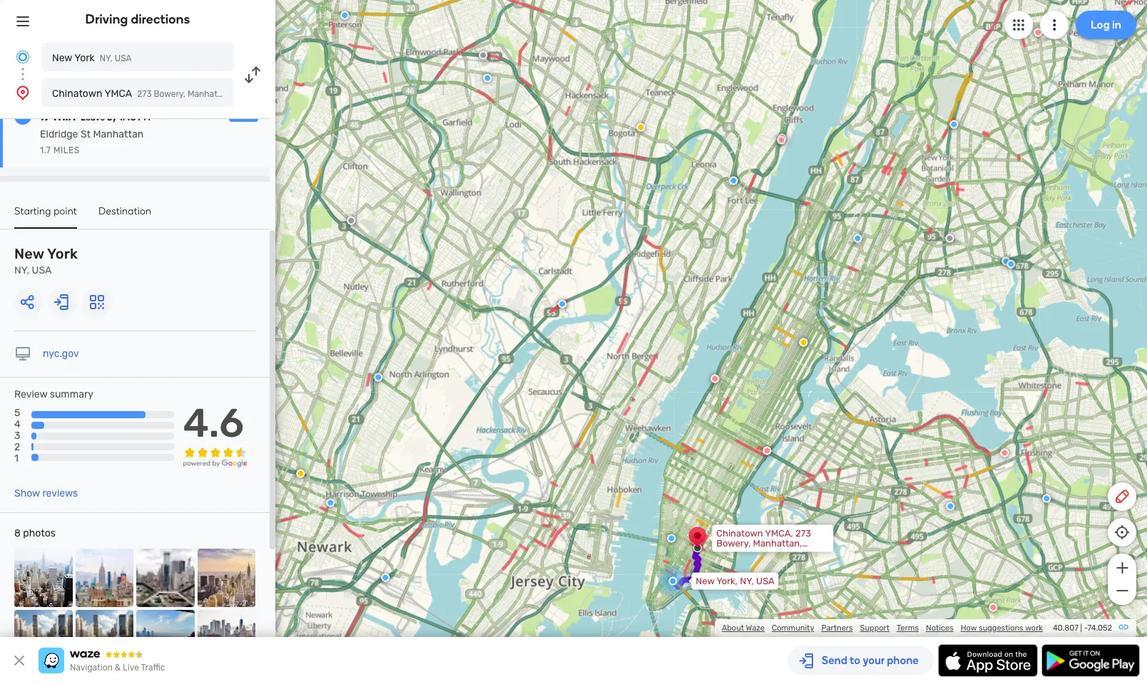 Task type: describe. For each thing, give the bounding box(es) containing it.
manhattan
[[93, 128, 144, 141]]

chinatown ymca 273 bowery, manhattan, united states
[[52, 88, 289, 100]]

traffic
[[141, 663, 165, 673]]

manhattan, for ymca
[[188, 89, 233, 99]]

chinatown ymca, 273 bowery, manhattan, united states
[[716, 528, 811, 559]]

live
[[123, 663, 139, 673]]

1 horizontal spatial new
[[52, 52, 72, 64]]

how suggestions work link
[[961, 624, 1043, 633]]

accident image
[[945, 234, 954, 243]]

1:43
[[119, 113, 136, 123]]

summary
[[50, 389, 93, 401]]

x image
[[11, 653, 28, 670]]

0 horizontal spatial accident image
[[347, 217, 355, 225]]

0 horizontal spatial usa
[[32, 265, 52, 277]]

1
[[14, 453, 19, 465]]

1 horizontal spatial usa
[[115, 53, 132, 63]]

notices link
[[926, 624, 954, 633]]

4.6
[[183, 400, 244, 447]]

states for ymca,
[[747, 548, 775, 559]]

eldridge st manhattan 1.7 miles
[[40, 128, 144, 156]]

suggestions
[[979, 624, 1023, 633]]

bowery, for ymca
[[154, 89, 185, 99]]

pm
[[138, 113, 151, 123]]

image 3 of new york, new york image
[[136, 549, 194, 607]]

pencil image
[[1114, 489, 1131, 506]]

8
[[14, 528, 21, 540]]

min
[[54, 108, 76, 124]]

driving directions
[[85, 11, 190, 27]]

bowery, for ymca,
[[716, 538, 751, 549]]

1 vertical spatial new york ny, usa
[[14, 245, 78, 277]]

|
[[1080, 624, 1082, 633]]

show
[[14, 488, 40, 500]]

point
[[54, 205, 77, 218]]

destination button
[[98, 205, 151, 228]]

40.807
[[1053, 624, 1078, 633]]

nyc.gov
[[43, 348, 79, 360]]

0 vertical spatial york
[[74, 52, 95, 64]]

273 for ymca
[[137, 89, 152, 99]]

2 vertical spatial new
[[696, 576, 714, 587]]

40.807 | -74.052
[[1053, 624, 1112, 633]]

photos
[[23, 528, 56, 540]]

leave
[[81, 113, 105, 123]]

directions
[[131, 11, 190, 27]]

partners link
[[821, 624, 853, 633]]

0 vertical spatial ny,
[[100, 53, 113, 63]]

driving
[[85, 11, 128, 27]]

community
[[772, 624, 814, 633]]

chinatown for ymca
[[52, 88, 102, 100]]

1 horizontal spatial hazard image
[[637, 123, 645, 132]]

1 vertical spatial hazard image
[[296, 470, 305, 478]]

review summary
[[14, 389, 93, 401]]

starting point
[[14, 205, 77, 218]]

manhattan, for ymca,
[[753, 538, 802, 549]]

navigation & live traffic
[[70, 663, 165, 673]]

united for ymca
[[235, 89, 261, 99]]

states for ymca
[[264, 89, 289, 99]]

8 photos
[[14, 528, 56, 540]]

current location image
[[14, 49, 31, 66]]

image 6 of new york, new york image
[[75, 610, 133, 668]]

community link
[[772, 624, 814, 633]]



Task type: locate. For each thing, give the bounding box(es) containing it.
17
[[40, 108, 51, 124]]

1 horizontal spatial united
[[716, 548, 745, 559]]

273
[[137, 89, 152, 99], [795, 528, 811, 539]]

image 2 of new york, new york image
[[75, 549, 133, 607]]

road closed image
[[778, 134, 786, 142], [777, 136, 786, 144], [763, 447, 771, 455], [1000, 449, 1009, 458], [989, 604, 997, 612]]

united for ymca,
[[716, 548, 745, 559]]

review
[[14, 389, 47, 401]]

navigation
[[70, 663, 113, 673]]

image 4 of new york, new york image
[[197, 549, 255, 607]]

destination
[[98, 205, 151, 218]]

new left york, at right
[[696, 576, 714, 587]]

0 vertical spatial accident image
[[479, 51, 487, 60]]

computer image
[[14, 346, 31, 363]]

hazard image
[[799, 338, 808, 347]]

2
[[14, 442, 20, 454]]

manhattan, inside 'chinatown ymca 273 bowery, manhattan, united states'
[[188, 89, 233, 99]]

st
[[81, 128, 91, 141]]

ny, down starting point button
[[14, 265, 29, 277]]

starting
[[14, 205, 51, 218]]

1 horizontal spatial chinatown
[[716, 528, 763, 539]]

new down starting point button
[[14, 245, 44, 263]]

how
[[961, 624, 977, 633]]

united inside 'chinatown ymca 273 bowery, manhattan, united states'
[[235, 89, 261, 99]]

manhattan, inside chinatown ymca, 273 bowery, manhattan, united states
[[753, 538, 802, 549]]

2 horizontal spatial usa
[[756, 576, 775, 587]]

273 inside chinatown ymca, 273 bowery, manhattan, united states
[[795, 528, 811, 539]]

show reviews
[[14, 488, 78, 500]]

1 horizontal spatial bowery,
[[716, 538, 751, 549]]

new york ny, usa down starting point button
[[14, 245, 78, 277]]

chinatown inside chinatown ymca, 273 bowery, manhattan, united states
[[716, 528, 763, 539]]

partners
[[821, 624, 853, 633]]

273 inside 'chinatown ymca 273 bowery, manhattan, united states'
[[137, 89, 152, 99]]

ymca,
[[765, 528, 793, 539]]

2 horizontal spatial ny,
[[740, 576, 754, 587]]

states
[[264, 89, 289, 99], [747, 548, 775, 559]]

usa down chinatown ymca, 273 bowery, manhattan, united states
[[756, 576, 775, 587]]

zoom in image
[[1113, 560, 1131, 577]]

zoom out image
[[1113, 583, 1131, 600]]

0 horizontal spatial chinatown
[[52, 88, 102, 100]]

0 vertical spatial manhattan,
[[188, 89, 233, 99]]

0 vertical spatial hazard image
[[637, 123, 645, 132]]

about
[[722, 624, 744, 633]]

0 vertical spatial chinatown
[[52, 88, 102, 100]]

support
[[860, 624, 890, 633]]

support link
[[860, 624, 890, 633]]

miles
[[53, 146, 80, 156]]

1 vertical spatial united
[[716, 548, 745, 559]]

1 vertical spatial ny,
[[14, 265, 29, 277]]

1 horizontal spatial ny,
[[100, 53, 113, 63]]

york down starting point button
[[47, 245, 78, 263]]

new york ny, usa
[[52, 52, 132, 64], [14, 245, 78, 277]]

police image
[[340, 11, 349, 20], [729, 177, 738, 185], [853, 234, 862, 243], [374, 373, 383, 382], [326, 499, 335, 508], [946, 503, 955, 511], [381, 574, 390, 582]]

manhattan,
[[188, 89, 233, 99], [753, 538, 802, 549]]

waze
[[746, 624, 765, 633]]

notices
[[926, 624, 954, 633]]

chinatown up min
[[52, 88, 102, 100]]

police image
[[483, 74, 492, 82], [950, 120, 958, 129], [1002, 257, 1010, 266], [1007, 260, 1015, 269], [558, 300, 567, 309], [1042, 495, 1051, 503], [787, 525, 796, 533], [667, 535, 676, 543]]

new right 'current location' image
[[52, 52, 72, 64]]

1 horizontal spatial accident image
[[479, 51, 487, 60]]

bowery,
[[154, 89, 185, 99], [716, 538, 751, 549]]

0 horizontal spatial new
[[14, 245, 44, 263]]

1 horizontal spatial manhattan,
[[753, 538, 802, 549]]

bowery, inside chinatown ymca, 273 bowery, manhattan, united states
[[716, 538, 751, 549]]

chinatown
[[52, 88, 102, 100], [716, 528, 763, 539]]

starting point button
[[14, 205, 77, 229]]

states inside 'chinatown ymca 273 bowery, manhattan, united states'
[[264, 89, 289, 99]]

0 horizontal spatial bowery,
[[154, 89, 185, 99]]

2 vertical spatial usa
[[756, 576, 775, 587]]

1 vertical spatial new
[[14, 245, 44, 263]]

image 8 of new york, new york image
[[197, 610, 255, 668]]

0 horizontal spatial 273
[[137, 89, 152, 99]]

1 vertical spatial accident image
[[347, 217, 355, 225]]

0 vertical spatial new york ny, usa
[[52, 52, 132, 64]]

5
[[14, 407, 20, 420]]

usa
[[115, 53, 132, 63], [32, 265, 52, 277], [756, 576, 775, 587]]

0 vertical spatial usa
[[115, 53, 132, 63]]

1 vertical spatial 273
[[795, 528, 811, 539]]

2 horizontal spatial new
[[696, 576, 714, 587]]

0 vertical spatial states
[[264, 89, 289, 99]]

new
[[52, 52, 72, 64], [14, 245, 44, 263], [696, 576, 714, 587]]

0 vertical spatial 273
[[137, 89, 152, 99]]

reviews
[[42, 488, 78, 500]]

74.052
[[1087, 624, 1112, 633]]

york down driving
[[74, 52, 95, 64]]

0 vertical spatial bowery,
[[154, 89, 185, 99]]

about waze link
[[722, 624, 765, 633]]

273 up the pm
[[137, 89, 152, 99]]

3
[[14, 430, 20, 442]]

ymca
[[104, 88, 132, 100]]

ny, up ymca
[[100, 53, 113, 63]]

1 vertical spatial states
[[747, 548, 775, 559]]

chinatown left ymca,
[[716, 528, 763, 539]]

1 vertical spatial usa
[[32, 265, 52, 277]]

york
[[74, 52, 95, 64], [47, 245, 78, 263]]

bowery, up the 'new york, ny, usa' at bottom
[[716, 538, 751, 549]]

4
[[14, 419, 20, 431]]

by
[[107, 113, 117, 123]]

5 4 3 2 1
[[14, 407, 20, 465]]

new york, ny, usa
[[696, 576, 775, 587]]

york,
[[716, 576, 738, 587]]

bowery, inside 'chinatown ymca 273 bowery, manhattan, united states'
[[154, 89, 185, 99]]

nyc.gov link
[[43, 348, 79, 360]]

united
[[235, 89, 261, 99], [716, 548, 745, 559]]

road closed image
[[711, 375, 719, 383]]

0 horizontal spatial united
[[235, 89, 261, 99]]

0 vertical spatial new
[[52, 52, 72, 64]]

1 vertical spatial bowery,
[[716, 538, 751, 549]]

chinatown for ymca,
[[716, 528, 763, 539]]

17 min leave by 1:43 pm
[[40, 108, 151, 124]]

1 horizontal spatial states
[[747, 548, 775, 559]]

eldridge
[[40, 128, 78, 141]]

1 vertical spatial york
[[47, 245, 78, 263]]

0 horizontal spatial states
[[264, 89, 289, 99]]

united inside chinatown ymca, 273 bowery, manhattan, united states
[[716, 548, 745, 559]]

0 horizontal spatial manhattan,
[[188, 89, 233, 99]]

terms link
[[897, 624, 919, 633]]

bowery, right ymca
[[154, 89, 185, 99]]

-
[[1084, 624, 1087, 633]]

location image
[[14, 84, 31, 101]]

work
[[1025, 624, 1043, 633]]

about waze community partners support terms notices how suggestions work
[[722, 624, 1043, 633]]

0 horizontal spatial ny,
[[14, 265, 29, 277]]

273 for ymca,
[[795, 528, 811, 539]]

2 vertical spatial ny,
[[740, 576, 754, 587]]

&
[[115, 663, 121, 673]]

link image
[[1118, 622, 1129, 633]]

0 horizontal spatial hazard image
[[296, 470, 305, 478]]

usa down starting point button
[[32, 265, 52, 277]]

image 5 of new york, new york image
[[14, 610, 72, 668]]

1 vertical spatial manhattan,
[[753, 538, 802, 549]]

states inside chinatown ymca, 273 bowery, manhattan, united states
[[747, 548, 775, 559]]

image 1 of new york, new york image
[[14, 549, 72, 607]]

ny, right york, at right
[[740, 576, 754, 587]]

273 right ymca,
[[795, 528, 811, 539]]

new york ny, usa down driving
[[52, 52, 132, 64]]

1 horizontal spatial 273
[[795, 528, 811, 539]]

image 7 of new york, new york image
[[136, 610, 194, 668]]

usa up ymca
[[115, 53, 132, 63]]

1.7
[[40, 146, 51, 156]]

hazard image
[[637, 123, 645, 132], [296, 470, 305, 478]]

accident image
[[479, 51, 487, 60], [347, 217, 355, 225]]

terms
[[897, 624, 919, 633]]

ny,
[[100, 53, 113, 63], [14, 265, 29, 277], [740, 576, 754, 587]]

0 vertical spatial united
[[235, 89, 261, 99]]

1 vertical spatial chinatown
[[716, 528, 763, 539]]



Task type: vqa. For each thing, say whether or not it's contained in the screenshot.
AM
no



